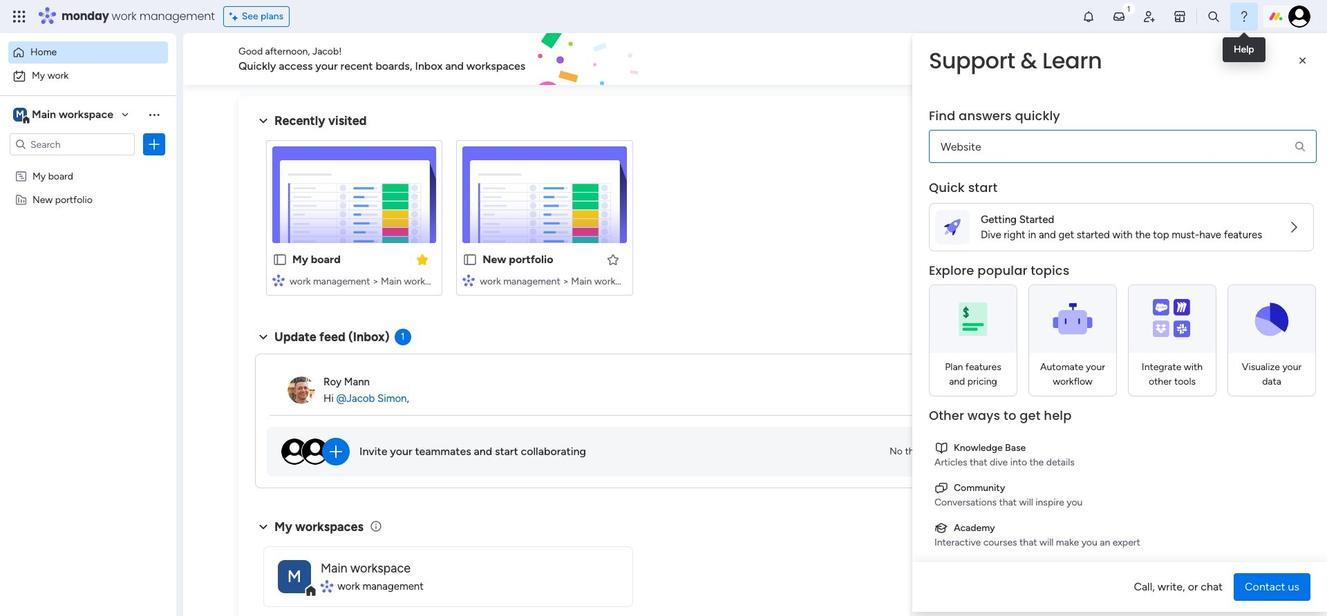 Task type: locate. For each thing, give the bounding box(es) containing it.
1 element
[[395, 329, 411, 346]]

v2 user feedback image
[[1069, 51, 1080, 67]]

1 horizontal spatial public board image
[[463, 252, 478, 268]]

close update feed (inbox) image
[[255, 329, 272, 346]]

1 vertical spatial link container element
[[935, 481, 1309, 496]]

see plans image
[[229, 9, 242, 24]]

1 public board image from the left
[[272, 252, 288, 268]]

workspace image
[[13, 107, 27, 122]]

public board image up component icon
[[272, 252, 288, 268]]

0 horizontal spatial public board image
[[272, 252, 288, 268]]

public board image
[[272, 252, 288, 268], [463, 252, 478, 268]]

list box
[[0, 161, 176, 398]]

getting started logo image
[[945, 219, 961, 236]]

search container element
[[929, 108, 1317, 163]]

public board image right remove from favorites icon
[[463, 252, 478, 268]]

2 vertical spatial option
[[0, 164, 176, 166]]

2 vertical spatial link container element
[[935, 521, 1309, 536]]

add to favorites image
[[606, 253, 620, 267]]

workspace options image
[[147, 108, 161, 122]]

Search in workspace field
[[29, 137, 115, 152]]

0 vertical spatial link container element
[[935, 441, 1309, 456]]

header element
[[913, 33, 1328, 180]]

2 link container element from the top
[[935, 481, 1309, 496]]

jacob simon image
[[1289, 6, 1311, 28]]

extra links container element
[[929, 436, 1315, 596]]

close recently visited image
[[255, 113, 272, 129]]

monday marketplace image
[[1173, 10, 1187, 24]]

help image
[[1238, 10, 1252, 24]]

remove from favorites image
[[416, 253, 430, 267]]

link container element
[[935, 441, 1309, 456], [935, 481, 1309, 496], [935, 521, 1309, 536]]

search everything image
[[1207, 10, 1221, 24]]

workspace image
[[278, 560, 311, 594]]

options image
[[147, 138, 161, 151]]

1 image
[[1123, 1, 1135, 16]]

2 public board image from the left
[[463, 252, 478, 268]]

option
[[8, 41, 168, 64], [8, 65, 168, 87], [0, 164, 176, 166]]

How can we help? search field
[[929, 130, 1317, 163]]



Task type: vqa. For each thing, say whether or not it's contained in the screenshot.
Jacob Simon image
yes



Task type: describe. For each thing, give the bounding box(es) containing it.
notifications image
[[1082, 10, 1096, 24]]

getting started element
[[1058, 330, 1265, 386]]

workspace selection element
[[13, 106, 115, 124]]

quick search results list box
[[255, 129, 1025, 313]]

templates image image
[[1070, 104, 1253, 200]]

update feed image
[[1113, 10, 1126, 24]]

public board image for remove from favorites icon
[[272, 252, 288, 268]]

component image
[[272, 274, 285, 287]]

1 link container element from the top
[[935, 441, 1309, 456]]

roy mann image
[[288, 377, 315, 405]]

0 vertical spatial option
[[8, 41, 168, 64]]

public board image for add to favorites icon
[[463, 252, 478, 268]]

close my workspaces image
[[255, 519, 272, 536]]

select product image
[[12, 10, 26, 24]]

3 link container element from the top
[[935, 521, 1309, 536]]

1 vertical spatial option
[[8, 65, 168, 87]]

invite members image
[[1143, 10, 1157, 24]]



